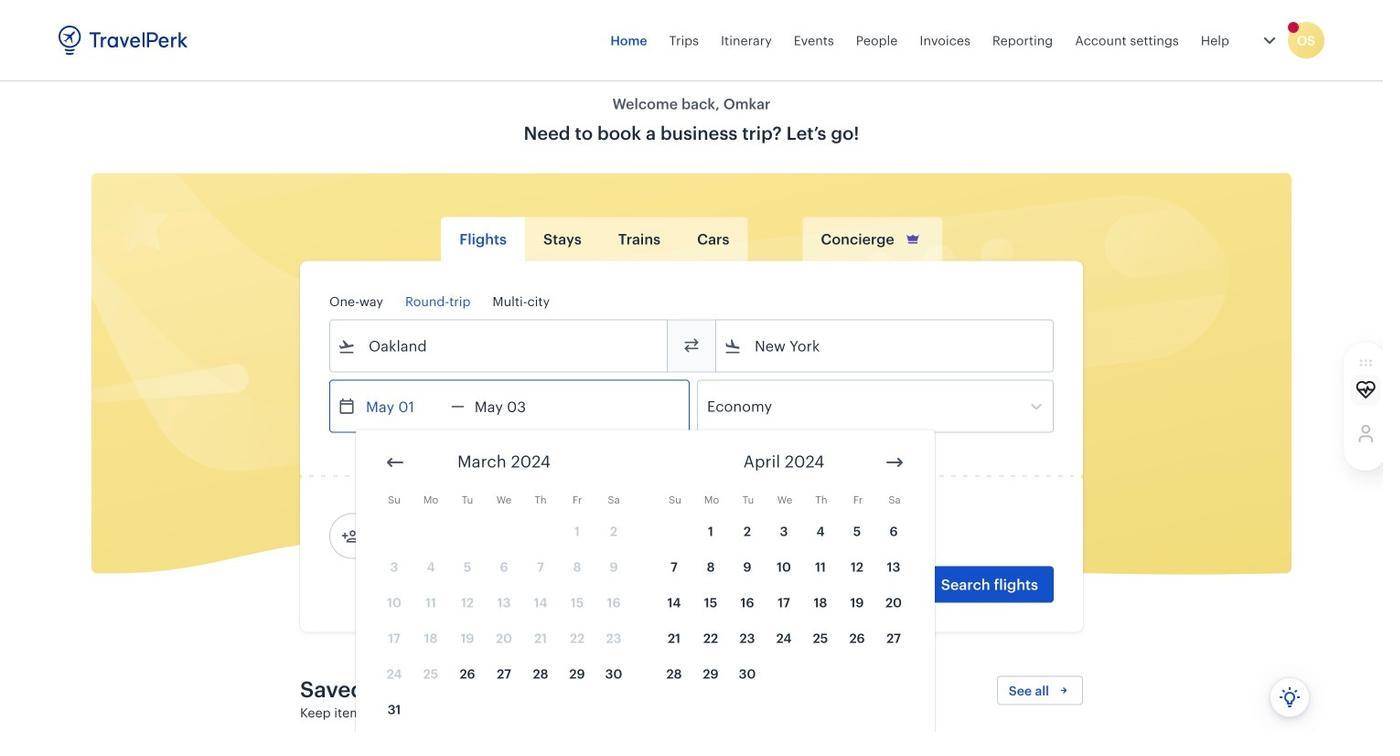 Task type: describe. For each thing, give the bounding box(es) containing it.
Depart text field
[[356, 381, 451, 432]]

calendar application
[[356, 430, 1383, 733]]

From search field
[[356, 332, 643, 361]]

move backward to switch to the previous month. image
[[384, 452, 406, 474]]



Task type: locate. For each thing, give the bounding box(es) containing it.
move forward to switch to the next month. image
[[884, 452, 906, 474]]

To search field
[[742, 332, 1029, 361]]

Add first traveler search field
[[360, 522, 550, 551]]

Return text field
[[465, 381, 560, 432]]



Task type: vqa. For each thing, say whether or not it's contained in the screenshot.
THE CALENDAR 'application'
yes



